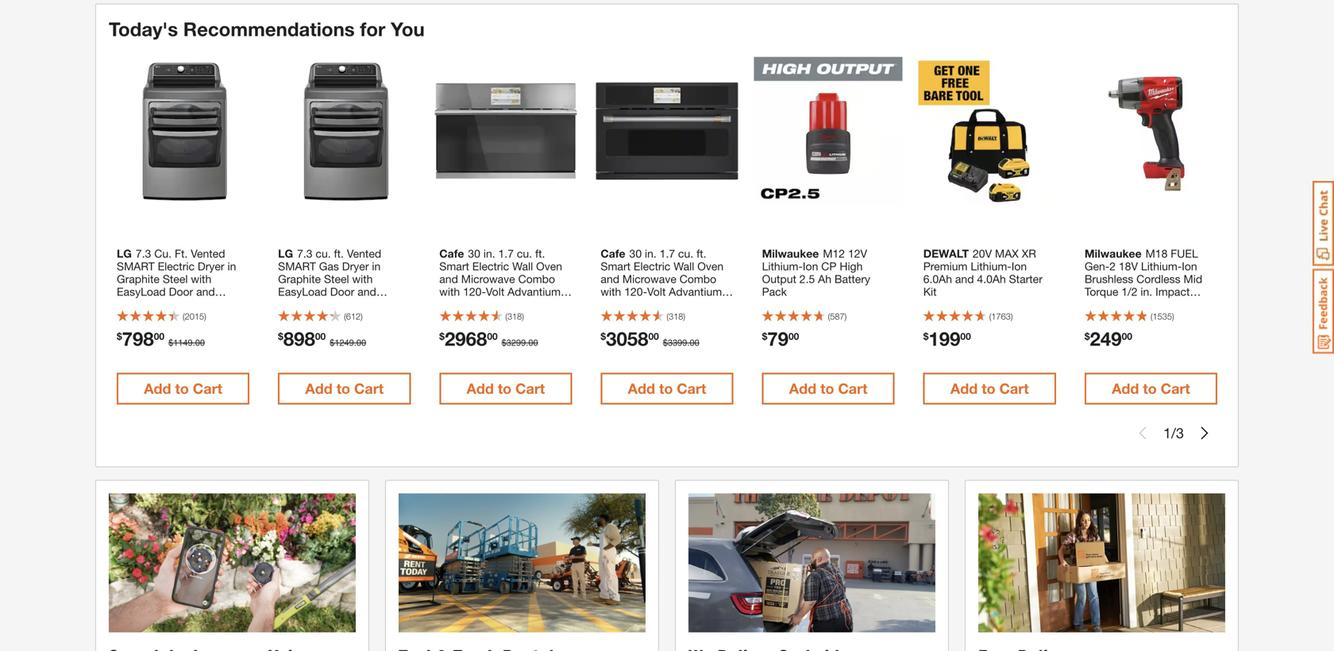 Task type: vqa. For each thing, say whether or not it's contained in the screenshot.


Task type: describe. For each thing, give the bounding box(es) containing it.
$ left 1149
[[117, 331, 122, 342]]

30 in. 1.7 cu. ft. smart electric wall oven and microwave combo with 120-volt advantium technology in matte black
[[601, 247, 732, 311]]

dewalt
[[924, 247, 969, 260]]

( 318 ) for 3058
[[667, 311, 686, 322]]

$ right 898
[[330, 338, 335, 348]]

to for 20v max xr premium lithium-ion 6.0ah and 4.0ah starter kit
[[982, 380, 996, 397]]

30 for 2968
[[468, 247, 481, 260]]

1.7 for 2968
[[498, 247, 514, 260]]

3058
[[606, 327, 649, 350]]

this is the first slide image
[[1137, 427, 1149, 440]]

4.0ah
[[977, 273, 1006, 286]]

and inside 30 in. 1.7 cu. ft. smart electric wall oven and microwave combo with 120-volt advantium technology in platinum glass
[[440, 273, 458, 286]]

$ right 2968
[[502, 338, 507, 348]]

ft. for 3058
[[697, 247, 707, 260]]

today's recommendations for you
[[109, 17, 425, 40]]

$ 79 00
[[762, 327, 799, 350]]

technology for 798
[[175, 298, 232, 311]]

20v max xr premium lithium-ion 6.0ah and 4.0ah starter kit image
[[916, 57, 1064, 205]]

combo for 2968
[[518, 273, 555, 286]]

cu. inside 7.3 cu. ft. vented smart gas dryer in graphite steel with easyload door and sensor dry technology
[[316, 247, 331, 260]]

30 in. 1.7 cu. ft. smart electric wall oven and microwave combo with 120-volt advantium technology in matte black image
[[593, 57, 742, 205]]

00 inside $ 199 00
[[961, 331, 971, 342]]

( for 7.3 cu. ft. vented smart electric dryer in graphite steel with easyload door and sensor dry technology
[[183, 311, 185, 322]]

$ inside $ 249 00
[[1085, 331, 1090, 342]]

for
[[360, 17, 386, 40]]

add for 7.3 cu. ft. vented smart electric dryer in graphite steel with easyload door and sensor dry technology
[[144, 380, 171, 397]]

2968
[[445, 327, 487, 350]]

in. for 2968
[[484, 247, 495, 260]]

$ inside $ 79 00
[[762, 331, 768, 342]]

add for 20v max xr premium lithium-ion 6.0ah and 4.0ah starter kit
[[951, 380, 978, 397]]

/
[[1172, 425, 1176, 442]]

add to cart for 20v max xr premium lithium-ion 6.0ah and 4.0ah starter kit
[[951, 380, 1029, 397]]

( 2015 )
[[183, 311, 206, 322]]

. for 2968
[[526, 338, 529, 348]]

oven for 2968
[[536, 260, 562, 273]]

smart for 2968
[[440, 260, 469, 273]]

cart for 30 in. 1.7 cu. ft. smart electric wall oven and microwave combo with 120-volt advantium technology in matte black
[[677, 380, 706, 397]]

recommendations
[[183, 17, 355, 40]]

free delivery image
[[979, 494, 1226, 633]]

cordless
[[1137, 273, 1181, 286]]

smart for 898
[[278, 260, 316, 273]]

brushless
[[1085, 273, 1134, 286]]

120- for 3058
[[625, 285, 647, 298]]

smart for 798
[[117, 260, 155, 273]]

00 inside $ 249 00
[[1122, 331, 1133, 342]]

to for 7.3 cu. ft. vented smart gas dryer in graphite steel with easyload door and sensor dry technology
[[337, 380, 350, 397]]

. for 798
[[193, 338, 195, 348]]

7.3 cu. ft. vented smart gas dryer in graphite steel with easyload door and sensor dry technology image
[[270, 57, 419, 205]]

high
[[840, 260, 863, 273]]

smart for 3058
[[601, 260, 631, 273]]

2.5
[[800, 273, 815, 286]]

1763
[[992, 311, 1011, 322]]

) for m12 12v lithium-ion cp high output 2.5 ah battery pack
[[845, 311, 847, 322]]

feedback link image
[[1313, 269, 1335, 354]]

199
[[929, 327, 961, 350]]

wall for 3058
[[674, 260, 695, 273]]

318 for 2968
[[508, 311, 522, 322]]

( for m12 12v lithium-ion cp high output 2.5 ah battery pack
[[828, 311, 830, 322]]

( 587 )
[[828, 311, 847, 322]]

to for 30 in. 1.7 cu. ft. smart electric wall oven and microwave combo with 120-volt advantium technology in matte black
[[659, 380, 673, 397]]

w/friction
[[1126, 298, 1175, 311]]

cart for m12 12v lithium-ion cp high output 2.5 ah battery pack
[[838, 380, 868, 397]]

$ 898 00 $ 1249 . 00
[[278, 327, 366, 350]]

add to cart for m12 12v lithium-ion cp high output 2.5 ah battery pack
[[789, 380, 868, 397]]

m18
[[1146, 247, 1168, 260]]

1
[[1164, 425, 1172, 442]]

torque
[[1085, 285, 1119, 298]]

1/2
[[1122, 285, 1138, 298]]

in inside the 7.3 cu. ft. vented smart electric dryer in graphite steel with easyload door and sensor dry technology
[[228, 260, 236, 273]]

add to cart for m18 fuel gen-2 18v lithium-ion brushless cordless mid torque 1/2 in. impact wrench w/friction ring (tool-only)
[[1112, 380, 1191, 397]]

you
[[391, 17, 425, 40]]

2
[[1110, 260, 1116, 273]]

and inside 20v max xr premium lithium-ion 6.0ah and 4.0ah starter kit
[[956, 273, 974, 286]]

pack
[[762, 285, 787, 298]]

1249
[[335, 338, 354, 348]]

and inside 7.3 cu. ft. vented smart gas dryer in graphite steel with easyload door and sensor dry technology
[[358, 285, 376, 298]]

add to cart button for 7.3 cu. ft. vented smart electric dryer in graphite steel with easyload door and sensor dry technology
[[117, 373, 250, 405]]

microwave for 3058
[[623, 273, 677, 286]]

battery
[[835, 273, 871, 286]]

electric for 2968
[[472, 260, 509, 273]]

( for 20v max xr premium lithium-ion 6.0ah and 4.0ah starter kit
[[990, 311, 992, 322]]

advantium for 3058
[[669, 285, 722, 298]]

$ 2968 00 $ 3299 . 00
[[440, 327, 538, 350]]

( 1763 )
[[990, 311, 1013, 322]]

add for 30 in. 1.7 cu. ft. smart electric wall oven and microwave combo with 120-volt advantium technology in platinum glass
[[467, 380, 494, 397]]

technology for 898
[[336, 298, 393, 311]]

impact
[[1156, 285, 1190, 298]]

120- for 2968
[[463, 285, 486, 298]]

to for m18 fuel gen-2 18v lithium-ion brushless cordless mid torque 1/2 in. impact wrench w/friction ring (tool-only)
[[1143, 380, 1157, 397]]

and inside the 7.3 cu. ft. vented smart electric dryer in graphite steel with easyload door and sensor dry technology
[[196, 285, 215, 298]]

dryer for 898
[[342, 260, 369, 273]]

) for 30 in. 1.7 cu. ft. smart electric wall oven and microwave combo with 120-volt advantium technology in matte black
[[684, 311, 686, 322]]

volt for 2968
[[486, 285, 505, 298]]

898
[[283, 327, 315, 350]]

kit
[[924, 285, 937, 298]]

easyload for 898
[[278, 285, 327, 298]]

search by image or voice image
[[109, 494, 356, 633]]

to for 30 in. 1.7 cu. ft. smart electric wall oven and microwave combo with 120-volt advantium technology in platinum glass
[[498, 380, 512, 397]]

1535
[[1153, 311, 1172, 322]]

$ 3058 00 $ 3399 . 00
[[601, 327, 700, 350]]

matte
[[672, 298, 701, 311]]

7.3 cu. ft. vented smart electric dryer in graphite steel with easyload door and sensor dry technology
[[117, 247, 236, 311]]

2015
[[185, 311, 204, 322]]

cart for 20v max xr premium lithium-ion 6.0ah and 4.0ah starter kit
[[1000, 380, 1029, 397]]

add to cart button for 20v max xr premium lithium-ion 6.0ah and 4.0ah starter kit
[[924, 373, 1056, 405]]

lithium- inside m12 12v lithium-ion cp high output 2.5 ah battery pack
[[762, 260, 803, 273]]

$ right 798
[[168, 338, 173, 348]]

add to cart button for m12 12v lithium-ion cp high output 2.5 ah battery pack
[[762, 373, 895, 405]]

$ left 1249
[[278, 331, 283, 342]]

m12
[[823, 247, 845, 260]]

technology for 2968
[[440, 298, 496, 311]]

) for 7.3 cu. ft. vented smart electric dryer in graphite steel with easyload door and sensor dry technology
[[204, 311, 206, 322]]

graphite for 798
[[117, 273, 160, 286]]

add to cart for 7.3 cu. ft. vented smart gas dryer in graphite steel with easyload door and sensor dry technology
[[305, 380, 384, 397]]

$ 199 00
[[924, 327, 971, 350]]

xr
[[1022, 247, 1037, 260]]

gas
[[319, 260, 339, 273]]

lg for 898
[[278, 247, 293, 260]]

ion inside m12 12v lithium-ion cp high output 2.5 ah battery pack
[[803, 260, 819, 273]]

m18 fuel gen-2 18v lithium-ion brushless cordless mid torque 1/2 in. impact wrench w/friction ring (tool-only) image
[[1077, 57, 1226, 205]]

output
[[762, 273, 797, 286]]

7.3 cu. ft. vented smart gas dryer in graphite steel with easyload door and sensor dry technology
[[278, 247, 393, 311]]

next slide image
[[1199, 427, 1211, 440]]

premium
[[924, 260, 968, 273]]

only)
[[1113, 311, 1138, 324]]

lithium- inside m18 fuel gen-2 18v lithium-ion brushless cordless mid torque 1/2 in. impact wrench w/friction ring (tool-only)
[[1141, 260, 1182, 273]]

sensor for 898
[[278, 298, 313, 311]]

electric for 3058
[[634, 260, 671, 273]]

with inside 7.3 cu. ft. vented smart gas dryer in graphite steel with easyload door and sensor dry technology
[[352, 273, 373, 286]]

cu.
[[154, 247, 172, 260]]

in inside 7.3 cu. ft. vented smart gas dryer in graphite steel with easyload door and sensor dry technology
[[372, 260, 381, 273]]



Task type: locate. For each thing, give the bounding box(es) containing it.
)
[[204, 311, 206, 322], [361, 311, 363, 322], [522, 311, 524, 322], [684, 311, 686, 322], [845, 311, 847, 322], [1011, 311, 1013, 322], [1172, 311, 1175, 322]]

6 cart from the left
[[1000, 380, 1029, 397]]

add to cart down 1149
[[144, 380, 222, 397]]

( up the 3299
[[505, 311, 508, 322]]

249
[[1090, 327, 1122, 350]]

and up the "glass"
[[440, 273, 458, 286]]

microwave inside 30 in. 1.7 cu. ft. smart electric wall oven and microwave combo with 120-volt advantium technology in matte black
[[623, 273, 677, 286]]

sensor for 798
[[117, 298, 152, 311]]

easyload inside the 7.3 cu. ft. vented smart electric dryer in graphite steel with easyload door and sensor dry technology
[[117, 285, 166, 298]]

1 1.7 from the left
[[498, 247, 514, 260]]

cart down $ 898 00 $ 1249 . 00
[[354, 380, 384, 397]]

7 add from the left
[[1112, 380, 1139, 397]]

electric up the ( 2015 )
[[158, 260, 195, 273]]

( down 4.0ah
[[990, 311, 992, 322]]

7.3 left cu.
[[136, 247, 151, 260]]

electric inside 30 in. 1.7 cu. ft. smart electric wall oven and microwave combo with 120-volt advantium technology in platinum glass
[[472, 260, 509, 273]]

0 horizontal spatial 7.3
[[136, 247, 151, 260]]

612
[[346, 311, 361, 322]]

cart down ( 587 )
[[838, 380, 868, 397]]

steel inside 7.3 cu. ft. vented smart gas dryer in graphite steel with easyload door and sensor dry technology
[[324, 273, 349, 286]]

vented inside the 7.3 cu. ft. vented smart electric dryer in graphite steel with easyload door and sensor dry technology
[[191, 247, 225, 260]]

1 horizontal spatial cafe
[[601, 247, 626, 260]]

lg left cu.
[[117, 247, 132, 260]]

1 ) from the left
[[204, 311, 206, 322]]

0 horizontal spatial ft.
[[334, 247, 344, 260]]

in inside 30 in. 1.7 cu. ft. smart electric wall oven and microwave combo with 120-volt advantium technology in matte black
[[661, 298, 669, 311]]

ft. inside 30 in. 1.7 cu. ft. smart electric wall oven and microwave combo with 120-volt advantium technology in matte black
[[697, 247, 707, 260]]

3
[[1176, 425, 1184, 442]]

1 horizontal spatial lithium-
[[971, 260, 1012, 273]]

add to cart down 3399
[[628, 380, 706, 397]]

1 horizontal spatial vented
[[347, 247, 381, 260]]

in
[[228, 260, 236, 273], [372, 260, 381, 273], [499, 298, 508, 311], [661, 298, 669, 311]]

advantium up 3399
[[669, 285, 722, 298]]

door up the ( 2015 )
[[169, 285, 193, 298]]

combo inside 30 in. 1.7 cu. ft. smart electric wall oven and microwave combo with 120-volt advantium technology in matte black
[[680, 273, 717, 286]]

) down matte
[[684, 311, 686, 322]]

with inside 30 in. 1.7 cu. ft. smart electric wall oven and microwave combo with 120-volt advantium technology in platinum glass
[[440, 285, 460, 298]]

electric up $ 2968 00 $ 3299 . 00
[[472, 260, 509, 273]]

graphite inside 7.3 cu. ft. vented smart gas dryer in graphite steel with easyload door and sensor dry technology
[[278, 273, 321, 286]]

4 add from the left
[[628, 380, 655, 397]]

0 horizontal spatial wall
[[512, 260, 533, 273]]

1 horizontal spatial electric
[[472, 260, 509, 273]]

7 ( from the left
[[1151, 311, 1153, 322]]

in left platinum
[[499, 298, 508, 311]]

electric inside 30 in. 1.7 cu. ft. smart electric wall oven and microwave combo with 120-volt advantium technology in matte black
[[634, 260, 671, 273]]

. inside $ 3058 00 $ 3399 . 00
[[687, 338, 690, 348]]

wall inside 30 in. 1.7 cu. ft. smart electric wall oven and microwave combo with 120-volt advantium technology in matte black
[[674, 260, 695, 273]]

( 318 ) for 2968
[[505, 311, 524, 322]]

798
[[122, 327, 154, 350]]

20v
[[973, 247, 992, 260]]

) for 30 in. 1.7 cu. ft. smart electric wall oven and microwave combo with 120-volt advantium technology in platinum glass
[[522, 311, 524, 322]]

add for 7.3 cu. ft. vented smart gas dryer in graphite steel with easyload door and sensor dry technology
[[305, 380, 333, 397]]

2 horizontal spatial ft.
[[697, 247, 707, 260]]

cafe for 2968
[[440, 247, 464, 260]]

oven up black
[[698, 260, 724, 273]]

add down $ 898 00 $ 1249 . 00
[[305, 380, 333, 397]]

milwaukee up output
[[762, 247, 819, 260]]

smart left ft.
[[117, 260, 155, 273]]

318 down platinum
[[508, 311, 522, 322]]

ion inside 20v max xr premium lithium-ion 6.0ah and 4.0ah starter kit
[[1012, 260, 1027, 273]]

to for 7.3 cu. ft. vented smart electric dryer in graphite steel with easyload door and sensor dry technology
[[175, 380, 189, 397]]

electric
[[158, 260, 195, 273], [472, 260, 509, 273], [634, 260, 671, 273]]

ion left cp
[[803, 260, 819, 273]]

sensor inside 7.3 cu. ft. vented smart gas dryer in graphite steel with easyload door and sensor dry technology
[[278, 298, 313, 311]]

microwave for 2968
[[461, 273, 515, 286]]

vented for 798
[[191, 247, 225, 260]]

add to cart down the 3299
[[467, 380, 545, 397]]

vented right the gas
[[347, 247, 381, 260]]

0 horizontal spatial dry
[[155, 298, 172, 311]]

5 ) from the left
[[845, 311, 847, 322]]

mid
[[1184, 273, 1203, 286]]

0 horizontal spatial vented
[[191, 247, 225, 260]]

0 horizontal spatial steel
[[163, 273, 188, 286]]

add to cart button down the 3299
[[440, 373, 572, 405]]

1 horizontal spatial 318
[[669, 311, 684, 322]]

7.3
[[136, 247, 151, 260], [297, 247, 313, 260]]

4 . from the left
[[687, 338, 690, 348]]

ion
[[803, 260, 819, 273], [1012, 260, 1027, 273], [1182, 260, 1198, 273]]

2 technology from the left
[[336, 298, 393, 311]]

6 ( from the left
[[990, 311, 992, 322]]

6 add from the left
[[951, 380, 978, 397]]

1 horizontal spatial dry
[[316, 298, 333, 311]]

1 vented from the left
[[191, 247, 225, 260]]

. down matte
[[687, 338, 690, 348]]

2 horizontal spatial cu.
[[678, 247, 694, 260]]

) down the battery
[[845, 311, 847, 322]]

0 horizontal spatial milwaukee
[[762, 247, 819, 260]]

ft. inside 7.3 cu. ft. vented smart gas dryer in graphite steel with easyload door and sensor dry technology
[[334, 247, 344, 260]]

0 horizontal spatial dryer
[[198, 260, 224, 273]]

1 milwaukee from the left
[[762, 247, 819, 260]]

1 horizontal spatial 7.3
[[297, 247, 313, 260]]

add down $ 3058 00 $ 3399 . 00
[[628, 380, 655, 397]]

0 horizontal spatial 318
[[508, 311, 522, 322]]

1 oven from the left
[[536, 260, 562, 273]]

3299
[[507, 338, 526, 348]]

1 30 from the left
[[468, 247, 481, 260]]

cu. inside 30 in. 1.7 cu. ft. smart electric wall oven and microwave combo with 120-volt advantium technology in platinum glass
[[517, 247, 532, 260]]

( 318 ) down matte
[[667, 311, 686, 322]]

2 ) from the left
[[361, 311, 363, 322]]

$ inside $ 199 00
[[924, 331, 929, 342]]

1 . from the left
[[193, 338, 195, 348]]

dryer for 798
[[198, 260, 224, 273]]

587
[[830, 311, 845, 322]]

0 horizontal spatial advantium
[[508, 285, 561, 298]]

in. for 3058
[[645, 247, 657, 260]]

cart for m18 fuel gen-2 18v lithium-ion brushless cordless mid torque 1/2 in. impact wrench w/friction ring (tool-only)
[[1161, 380, 1191, 397]]

2 ( from the left
[[344, 311, 346, 322]]

dryer
[[198, 260, 224, 273], [342, 260, 369, 273]]

1 / 3
[[1164, 425, 1184, 442]]

2 cart from the left
[[354, 380, 384, 397]]

and up '( 612 )'
[[358, 285, 376, 298]]

2 easyload from the left
[[278, 285, 327, 298]]

milwaukee up brushless
[[1085, 247, 1142, 260]]

graphite
[[117, 273, 160, 286], [278, 273, 321, 286]]

3 add to cart button from the left
[[440, 373, 572, 405]]

( 612 )
[[344, 311, 363, 322]]

2 volt from the left
[[647, 285, 666, 298]]

2 horizontal spatial ion
[[1182, 260, 1198, 273]]

1 horizontal spatial smart
[[278, 260, 316, 273]]

2 to from the left
[[337, 380, 350, 397]]

to down 1763
[[982, 380, 996, 397]]

1 lithium- from the left
[[762, 260, 803, 273]]

1 horizontal spatial 120-
[[625, 285, 647, 298]]

smart up the "glass"
[[440, 260, 469, 273]]

2 horizontal spatial lithium-
[[1141, 260, 1182, 273]]

3 ft. from the left
[[697, 247, 707, 260]]

tool & truck rental image
[[399, 494, 646, 633]]

2 lg from the left
[[278, 247, 293, 260]]

0 horizontal spatial smart
[[117, 260, 155, 273]]

120- up 3058
[[625, 285, 647, 298]]

combo for 3058
[[680, 273, 717, 286]]

dry inside the 7.3 cu. ft. vented smart electric dryer in graphite steel with easyload door and sensor dry technology
[[155, 298, 172, 311]]

1.7 up matte
[[660, 247, 675, 260]]

5 to from the left
[[821, 380, 834, 397]]

79
[[768, 327, 789, 350]]

1 horizontal spatial milwaukee
[[1085, 247, 1142, 260]]

7.3 inside 7.3 cu. ft. vented smart gas dryer in graphite steel with easyload door and sensor dry technology
[[297, 247, 313, 260]]

1 horizontal spatial oven
[[698, 260, 724, 273]]

. down platinum
[[526, 338, 529, 348]]

add to cart button down 3399
[[601, 373, 734, 405]]

add to cart down $ 79 00 at the bottom right of the page
[[789, 380, 868, 397]]

cart
[[193, 380, 222, 397], [354, 380, 384, 397], [516, 380, 545, 397], [677, 380, 706, 397], [838, 380, 868, 397], [1000, 380, 1029, 397], [1161, 380, 1191, 397]]

door
[[169, 285, 193, 298], [330, 285, 355, 298]]

) for 20v max xr premium lithium-ion 6.0ah and 4.0ah starter kit
[[1011, 311, 1013, 322]]

glass
[[440, 311, 468, 324]]

dry up $ 898 00 $ 1249 . 00
[[316, 298, 333, 311]]

2 add to cart from the left
[[305, 380, 384, 397]]

0 horizontal spatial sensor
[[117, 298, 152, 311]]

2 lithium- from the left
[[971, 260, 1012, 273]]

ft. for 2968
[[535, 247, 545, 260]]

add to cart down 1249
[[305, 380, 384, 397]]

3 electric from the left
[[634, 260, 671, 273]]

30
[[468, 247, 481, 260], [630, 247, 642, 260]]

cart for 7.3 cu. ft. vented smart gas dryer in graphite steel with easyload door and sensor dry technology
[[354, 380, 384, 397]]

add down $ 79 00 at the bottom right of the page
[[789, 380, 817, 397]]

1.7
[[498, 247, 514, 260], [660, 247, 675, 260]]

steel inside the 7.3 cu. ft. vented smart electric dryer in graphite steel with easyload door and sensor dry technology
[[163, 273, 188, 286]]

0 horizontal spatial ( 318 )
[[505, 311, 524, 322]]

0 horizontal spatial in.
[[484, 247, 495, 260]]

lg
[[117, 247, 132, 260], [278, 247, 293, 260]]

oven inside 30 in. 1.7 cu. ft. smart electric wall oven and microwave combo with 120-volt advantium technology in platinum glass
[[536, 260, 562, 273]]

in. inside 30 in. 1.7 cu. ft. smart electric wall oven and microwave combo with 120-volt advantium technology in matte black
[[645, 247, 657, 260]]

in left matte
[[661, 298, 669, 311]]

18v
[[1119, 260, 1138, 273]]

5 add to cart from the left
[[789, 380, 868, 397]]

smart inside 30 in. 1.7 cu. ft. smart electric wall oven and microwave combo with 120-volt advantium technology in matte black
[[601, 260, 631, 273]]

0 horizontal spatial 1.7
[[498, 247, 514, 260]]

0 horizontal spatial oven
[[536, 260, 562, 273]]

120- up the "glass"
[[463, 285, 486, 298]]

$ right 3058
[[663, 338, 668, 348]]

add for m18 fuel gen-2 18v lithium-ion brushless cordless mid torque 1/2 in. impact wrench w/friction ring (tool-only)
[[1112, 380, 1139, 397]]

vented for 898
[[347, 247, 381, 260]]

1 7.3 from the left
[[136, 247, 151, 260]]

cu. for 2968
[[517, 247, 532, 260]]

1 horizontal spatial 30
[[630, 247, 642, 260]]

add to cart button for 30 in. 1.7 cu. ft. smart electric wall oven and microwave combo with 120-volt advantium technology in platinum glass
[[440, 373, 572, 405]]

wall for 2968
[[512, 260, 533, 273]]

cart down the 3299
[[516, 380, 545, 397]]

advantium inside 30 in. 1.7 cu. ft. smart electric wall oven and microwave combo with 120-volt advantium technology in matte black
[[669, 285, 722, 298]]

30 in. 1.7 cu. ft. smart electric wall oven and microwave combo with 120-volt advantium technology in platinum glass
[[440, 247, 562, 324]]

2 smart from the left
[[278, 260, 316, 273]]

oven up platinum
[[536, 260, 562, 273]]

6 add to cart from the left
[[951, 380, 1029, 397]]

with up 2015
[[191, 273, 212, 286]]

volt left platinum
[[486, 285, 505, 298]]

steel down ft.
[[163, 273, 188, 286]]

1 horizontal spatial combo
[[680, 273, 717, 286]]

( for 30 in. 1.7 cu. ft. smart electric wall oven and microwave combo with 120-volt advantium technology in matte black
[[667, 311, 669, 322]]

max
[[995, 247, 1019, 260]]

to down ( 587 )
[[821, 380, 834, 397]]

( down the ah
[[828, 311, 830, 322]]

with inside 30 in. 1.7 cu. ft. smart electric wall oven and microwave combo with 120-volt advantium technology in matte black
[[601, 285, 621, 298]]

1 horizontal spatial ( 318 )
[[667, 311, 686, 322]]

$ 249 00
[[1085, 327, 1133, 350]]

dryer inside the 7.3 cu. ft. vented smart electric dryer in graphite steel with easyload door and sensor dry technology
[[198, 260, 224, 273]]

4 technology from the left
[[601, 298, 658, 311]]

2 oven from the left
[[698, 260, 724, 273]]

1 horizontal spatial 1.7
[[660, 247, 675, 260]]

7 add to cart button from the left
[[1085, 373, 1218, 405]]

1 horizontal spatial sensor
[[278, 298, 313, 311]]

3399
[[668, 338, 687, 348]]

smart inside 30 in. 1.7 cu. ft. smart electric wall oven and microwave combo with 120-volt advantium technology in platinum glass
[[440, 260, 469, 273]]

to down 1149
[[175, 380, 189, 397]]

with
[[191, 273, 212, 286], [352, 273, 373, 286], [440, 285, 460, 298], [601, 285, 621, 298]]

ion up impact
[[1182, 260, 1198, 273]]

( 1535 )
[[1151, 311, 1175, 322]]

oven for 3058
[[698, 260, 724, 273]]

. inside $ 2968 00 $ 3299 . 00
[[526, 338, 529, 348]]

0 horizontal spatial lithium-
[[762, 260, 803, 273]]

2 add to cart button from the left
[[278, 373, 411, 405]]

dry for 898
[[316, 298, 333, 311]]

dryer right the gas
[[342, 260, 369, 273]]

easyload inside 7.3 cu. ft. vented smart gas dryer in graphite steel with easyload door and sensor dry technology
[[278, 285, 327, 298]]

4 add to cart from the left
[[628, 380, 706, 397]]

add to cart button
[[117, 373, 250, 405], [278, 373, 411, 405], [440, 373, 572, 405], [601, 373, 734, 405], [762, 373, 895, 405], [924, 373, 1056, 405], [1085, 373, 1218, 405]]

volt for 3058
[[647, 285, 666, 298]]

2 milwaukee from the left
[[1085, 247, 1142, 260]]

1.7 inside 30 in. 1.7 cu. ft. smart electric wall oven and microwave combo with 120-volt advantium technology in platinum glass
[[498, 247, 514, 260]]

2 vented from the left
[[347, 247, 381, 260]]

technology inside the 7.3 cu. ft. vented smart electric dryer in graphite steel with easyload door and sensor dry technology
[[175, 298, 232, 311]]

1 to from the left
[[175, 380, 189, 397]]

sensor up 798
[[117, 298, 152, 311]]

dry inside 7.3 cu. ft. vented smart gas dryer in graphite steel with easyload door and sensor dry technology
[[316, 298, 333, 311]]

0 horizontal spatial combo
[[518, 273, 555, 286]]

m12 12v lithium-ion cp high output 2.5 ah battery pack
[[762, 247, 871, 298]]

lithium- inside 20v max xr premium lithium-ion 6.0ah and 4.0ah starter kit
[[971, 260, 1012, 273]]

ah
[[818, 273, 832, 286]]

( down the w/friction
[[1151, 311, 1153, 322]]

live chat image
[[1313, 181, 1335, 266]]

m18 fuel gen-2 18v lithium-ion brushless cordless mid torque 1/2 in. impact wrench w/friction ring (tool-only)
[[1085, 247, 1203, 324]]

lithium-
[[762, 260, 803, 273], [971, 260, 1012, 273], [1141, 260, 1182, 273]]

dry up $ 798 00 $ 1149 . 00
[[155, 298, 172, 311]]

dryer inside 7.3 cu. ft. vented smart gas dryer in graphite steel with easyload door and sensor dry technology
[[342, 260, 369, 273]]

with inside the 7.3 cu. ft. vented smart electric dryer in graphite steel with easyload door and sensor dry technology
[[191, 273, 212, 286]]

with up 3058
[[601, 285, 621, 298]]

( 318 ) down platinum
[[505, 311, 524, 322]]

00
[[154, 331, 164, 342], [315, 331, 326, 342], [487, 331, 498, 342], [649, 331, 659, 342], [789, 331, 799, 342], [961, 331, 971, 342], [1122, 331, 1133, 342], [195, 338, 205, 348], [357, 338, 366, 348], [529, 338, 538, 348], [690, 338, 700, 348]]

technology inside 30 in. 1.7 cu. ft. smart electric wall oven and microwave combo with 120-volt advantium technology in matte black
[[601, 298, 658, 311]]

7 ) from the left
[[1172, 311, 1175, 322]]

wrench
[[1085, 298, 1123, 311]]

ion inside m18 fuel gen-2 18v lithium-ion brushless cordless mid torque 1/2 in. impact wrench w/friction ring (tool-only)
[[1182, 260, 1198, 273]]

steel for 898
[[324, 273, 349, 286]]

add to cart button up 'this is the first slide' image
[[1085, 373, 1218, 405]]

1 cu. from the left
[[316, 247, 331, 260]]

we deliver curbside image
[[689, 494, 936, 633]]

cart for 30 in. 1.7 cu. ft. smart electric wall oven and microwave combo with 120-volt advantium technology in platinum glass
[[516, 380, 545, 397]]

1 horizontal spatial advantium
[[669, 285, 722, 298]]

7.3 cu. ft. vented smart electric dryer in graphite steel with easyload door and sensor dry technology image
[[109, 57, 257, 205]]

dry for 798
[[155, 298, 172, 311]]

1 horizontal spatial ion
[[1012, 260, 1027, 273]]

120- inside 30 in. 1.7 cu. ft. smart electric wall oven and microwave combo with 120-volt advantium technology in platinum glass
[[463, 285, 486, 298]]

cu. for 3058
[[678, 247, 694, 260]]

starter
[[1009, 273, 1043, 286]]

318 down matte
[[669, 311, 684, 322]]

1 add to cart from the left
[[144, 380, 222, 397]]

oven inside 30 in. 1.7 cu. ft. smart electric wall oven and microwave combo with 120-volt advantium technology in matte black
[[698, 260, 724, 273]]

milwaukee for 249
[[1085, 247, 1142, 260]]

0 horizontal spatial volt
[[486, 285, 505, 298]]

milwaukee
[[762, 247, 819, 260], [1085, 247, 1142, 260]]

$ 798 00 $ 1149 . 00
[[117, 327, 205, 350]]

2 combo from the left
[[680, 273, 717, 286]]

sensor up 898
[[278, 298, 313, 311]]

add down $ 798 00 $ 1149 . 00
[[144, 380, 171, 397]]

1 microwave from the left
[[461, 273, 515, 286]]

add to cart for 30 in. 1.7 cu. ft. smart electric wall oven and microwave combo with 120-volt advantium technology in matte black
[[628, 380, 706, 397]]

2 electric from the left
[[472, 260, 509, 273]]

1 cart from the left
[[193, 380, 222, 397]]

1 sensor from the left
[[117, 298, 152, 311]]

0 horizontal spatial easyload
[[117, 285, 166, 298]]

0 horizontal spatial cu.
[[316, 247, 331, 260]]

0 horizontal spatial lg
[[117, 247, 132, 260]]

3 add from the left
[[467, 380, 494, 397]]

combo
[[518, 273, 555, 286], [680, 273, 717, 286]]

add to cart for 30 in. 1.7 cu. ft. smart electric wall oven and microwave combo with 120-volt advantium technology in platinum glass
[[467, 380, 545, 397]]

3 to from the left
[[498, 380, 512, 397]]

technology up 3058
[[601, 298, 658, 311]]

1.7 for 3058
[[660, 247, 675, 260]]

12v
[[848, 247, 868, 260]]

smart left the gas
[[278, 260, 316, 273]]

. for 898
[[354, 338, 357, 348]]

lg for 798
[[117, 247, 132, 260]]

3 cart from the left
[[516, 380, 545, 397]]

1 120- from the left
[[463, 285, 486, 298]]

4 cart from the left
[[677, 380, 706, 397]]

0 horizontal spatial 30
[[468, 247, 481, 260]]

2 door from the left
[[330, 285, 355, 298]]

2 318 from the left
[[669, 311, 684, 322]]

dry
[[155, 298, 172, 311], [316, 298, 333, 311]]

318 for 3058
[[669, 311, 684, 322]]

(tool-
[[1085, 311, 1113, 324]]

1 horizontal spatial smart
[[601, 260, 631, 273]]

technology up '( 612 )'
[[336, 298, 393, 311]]

1 horizontal spatial dryer
[[342, 260, 369, 273]]

add down $ 199 00
[[951, 380, 978, 397]]

sensor inside the 7.3 cu. ft. vented smart electric dryer in graphite steel with easyload door and sensor dry technology
[[117, 298, 152, 311]]

cafe for 3058
[[601, 247, 626, 260]]

to
[[175, 380, 189, 397], [337, 380, 350, 397], [498, 380, 512, 397], [659, 380, 673, 397], [821, 380, 834, 397], [982, 380, 996, 397], [1143, 380, 1157, 397]]

technology inside 30 in. 1.7 cu. ft. smart electric wall oven and microwave combo with 120-volt advantium technology in platinum glass
[[440, 298, 496, 311]]

m12 12v lithium-ion cp high output 2.5 ah battery pack image
[[754, 57, 903, 205]]

smart
[[117, 260, 155, 273], [278, 260, 316, 273]]

7.3 for 898
[[297, 247, 313, 260]]

. inside $ 898 00 $ 1249 . 00
[[354, 338, 357, 348]]

2 wall from the left
[[674, 260, 695, 273]]

gen-
[[1085, 260, 1110, 273]]

and inside 30 in. 1.7 cu. ft. smart electric wall oven and microwave combo with 120-volt advantium technology in matte black
[[601, 273, 620, 286]]

1 ion from the left
[[803, 260, 819, 273]]

1.7 up platinum
[[498, 247, 514, 260]]

cart down 3399
[[677, 380, 706, 397]]

door for 898
[[330, 285, 355, 298]]

in.
[[484, 247, 495, 260], [645, 247, 657, 260], [1141, 285, 1153, 298]]

add to cart for 7.3 cu. ft. vented smart electric dryer in graphite steel with easyload door and sensor dry technology
[[144, 380, 222, 397]]

1 advantium from the left
[[508, 285, 561, 298]]

1 horizontal spatial steel
[[324, 273, 349, 286]]

cu. inside 30 in. 1.7 cu. ft. smart electric wall oven and microwave combo with 120-volt advantium technology in matte black
[[678, 247, 694, 260]]

door inside the 7.3 cu. ft. vented smart electric dryer in graphite steel with easyload door and sensor dry technology
[[169, 285, 193, 298]]

sensor
[[117, 298, 152, 311], [278, 298, 313, 311]]

. for 3058
[[687, 338, 690, 348]]

ft.
[[175, 247, 188, 260]]

. down the ( 2015 )
[[193, 338, 195, 348]]

2 . from the left
[[354, 338, 357, 348]]

2 120- from the left
[[625, 285, 647, 298]]

1 door from the left
[[169, 285, 193, 298]]

1 dry from the left
[[155, 298, 172, 311]]

0 horizontal spatial ion
[[803, 260, 819, 273]]

30 for 3058
[[630, 247, 642, 260]]

with up the "glass"
[[440, 285, 460, 298]]

cart for 7.3 cu. ft. vented smart electric dryer in graphite steel with easyload door and sensor dry technology
[[193, 380, 222, 397]]

5 add from the left
[[789, 380, 817, 397]]

smart inside 7.3 cu. ft. vented smart gas dryer in graphite steel with easyload door and sensor dry technology
[[278, 260, 316, 273]]

30 in. 1.7 cu. ft. smart electric wall oven and microwave combo with 120-volt advantium technology in platinum glass image
[[432, 57, 580, 205]]

volt inside 30 in. 1.7 cu. ft. smart electric wall oven and microwave combo with 120-volt advantium technology in matte black
[[647, 285, 666, 298]]

30 inside 30 in. 1.7 cu. ft. smart electric wall oven and microwave combo with 120-volt advantium technology in platinum glass
[[468, 247, 481, 260]]

1 horizontal spatial easyload
[[278, 285, 327, 298]]

1 horizontal spatial volt
[[647, 285, 666, 298]]

2 cu. from the left
[[517, 247, 532, 260]]

6 to from the left
[[982, 380, 996, 397]]

combo up platinum
[[518, 273, 555, 286]]

easyload down the gas
[[278, 285, 327, 298]]

1 volt from the left
[[486, 285, 505, 298]]

( 318 )
[[505, 311, 524, 322], [667, 311, 686, 322]]

1 technology from the left
[[175, 298, 232, 311]]

. inside $ 798 00 $ 1149 . 00
[[193, 338, 195, 348]]

cp
[[822, 260, 837, 273]]

1 smart from the left
[[440, 260, 469, 273]]

and up 3058
[[601, 273, 620, 286]]

black
[[704, 298, 732, 311]]

7.3 inside the 7.3 cu. ft. vented smart electric dryer in graphite steel with easyload door and sensor dry technology
[[136, 247, 151, 260]]

7.3 for 798
[[136, 247, 151, 260]]

1 horizontal spatial door
[[330, 285, 355, 298]]

1 horizontal spatial in.
[[645, 247, 657, 260]]

2 1.7 from the left
[[660, 247, 675, 260]]

1 horizontal spatial wall
[[674, 260, 695, 273]]

today's
[[109, 17, 178, 40]]

1149
[[173, 338, 193, 348]]

1 combo from the left
[[518, 273, 555, 286]]

add for 30 in. 1.7 cu. ft. smart electric wall oven and microwave combo with 120-volt advantium technology in matte black
[[628, 380, 655, 397]]

1 horizontal spatial microwave
[[623, 273, 677, 286]]

in right the gas
[[372, 260, 381, 273]]

$
[[117, 331, 122, 342], [278, 331, 283, 342], [440, 331, 445, 342], [601, 331, 606, 342], [762, 331, 768, 342], [924, 331, 929, 342], [1085, 331, 1090, 342], [168, 338, 173, 348], [330, 338, 335, 348], [502, 338, 507, 348], [663, 338, 668, 348]]

5 add to cart button from the left
[[762, 373, 895, 405]]

platinum
[[511, 298, 554, 311]]

ring
[[1178, 298, 1201, 311]]

door inside 7.3 cu. ft. vented smart gas dryer in graphite steel with easyload door and sensor dry technology
[[330, 285, 355, 298]]

3 lithium- from the left
[[1141, 260, 1182, 273]]

30 inside 30 in. 1.7 cu. ft. smart electric wall oven and microwave combo with 120-volt advantium technology in matte black
[[630, 247, 642, 260]]

advantium inside 30 in. 1.7 cu. ft. smart electric wall oven and microwave combo with 120-volt advantium technology in platinum glass
[[508, 285, 561, 298]]

3 . from the left
[[526, 338, 529, 348]]

5 cart from the left
[[838, 380, 868, 397]]

dryer right ft.
[[198, 260, 224, 273]]

2 advantium from the left
[[669, 285, 722, 298]]

wall inside 30 in. 1.7 cu. ft. smart electric wall oven and microwave combo with 120-volt advantium technology in platinum glass
[[512, 260, 533, 273]]

electric inside the 7.3 cu. ft. vented smart electric dryer in graphite steel with easyload door and sensor dry technology
[[158, 260, 195, 273]]

0 horizontal spatial smart
[[440, 260, 469, 273]]

in. inside 30 in. 1.7 cu. ft. smart electric wall oven and microwave combo with 120-volt advantium technology in platinum glass
[[484, 247, 495, 260]]

milwaukee for 79
[[762, 247, 819, 260]]

to up 'this is the first slide' image
[[1143, 380, 1157, 397]]

0 horizontal spatial microwave
[[461, 273, 515, 286]]

volt inside 30 in. 1.7 cu. ft. smart electric wall oven and microwave combo with 120-volt advantium technology in platinum glass
[[486, 285, 505, 298]]

2 steel from the left
[[324, 273, 349, 286]]

1.7 inside 30 in. 1.7 cu. ft. smart electric wall oven and microwave combo with 120-volt advantium technology in matte black
[[660, 247, 675, 260]]

4 ) from the left
[[684, 311, 686, 322]]

0 horizontal spatial cafe
[[440, 247, 464, 260]]

in right ft.
[[228, 260, 236, 273]]

technology up 2015
[[175, 298, 232, 311]]

3 ( from the left
[[505, 311, 508, 322]]

1 graphite from the left
[[117, 273, 160, 286]]

and up 2015
[[196, 285, 215, 298]]

0 horizontal spatial electric
[[158, 260, 195, 273]]

smart inside the 7.3 cu. ft. vented smart electric dryer in graphite steel with easyload door and sensor dry technology
[[117, 260, 155, 273]]

1 horizontal spatial ft.
[[535, 247, 545, 260]]

lg left the gas
[[278, 247, 293, 260]]

technology
[[175, 298, 232, 311], [336, 298, 393, 311], [440, 298, 496, 311], [601, 298, 658, 311]]

) down impact
[[1172, 311, 1175, 322]]

1 horizontal spatial graphite
[[278, 273, 321, 286]]

add up 'this is the first slide' image
[[1112, 380, 1139, 397]]

add to cart button down $ 199 00
[[924, 373, 1056, 405]]

2 ( 318 ) from the left
[[667, 311, 686, 322]]

add to cart
[[144, 380, 222, 397], [305, 380, 384, 397], [467, 380, 545, 397], [628, 380, 706, 397], [789, 380, 868, 397], [951, 380, 1029, 397], [1112, 380, 1191, 397]]

technology inside 7.3 cu. ft. vented smart gas dryer in graphite steel with easyload door and sensor dry technology
[[336, 298, 393, 311]]

2 ft. from the left
[[535, 247, 545, 260]]

120-
[[463, 285, 486, 298], [625, 285, 647, 298]]

7 cart from the left
[[1161, 380, 1191, 397]]

electric up $ 3058 00 $ 3399 . 00
[[634, 260, 671, 273]]

5 ( from the left
[[828, 311, 830, 322]]

smart up 3058
[[601, 260, 631, 273]]

120- inside 30 in. 1.7 cu. ft. smart electric wall oven and microwave combo with 120-volt advantium technology in matte black
[[625, 285, 647, 298]]

add
[[144, 380, 171, 397], [305, 380, 333, 397], [467, 380, 494, 397], [628, 380, 655, 397], [789, 380, 817, 397], [951, 380, 978, 397], [1112, 380, 1139, 397]]

6 ) from the left
[[1011, 311, 1013, 322]]

$ down the "glass"
[[440, 331, 445, 342]]

technology for 3058
[[601, 298, 658, 311]]

1 smart from the left
[[117, 260, 155, 273]]

20v max xr premium lithium-ion 6.0ah and 4.0ah starter kit
[[924, 247, 1043, 298]]

$ down (tool-
[[1085, 331, 1090, 342]]

to down 3399
[[659, 380, 673, 397]]

combo up matte
[[680, 273, 717, 286]]

0 horizontal spatial 120-
[[463, 285, 486, 298]]

1 horizontal spatial lg
[[278, 247, 293, 260]]

) for m18 fuel gen-2 18v lithium-ion brushless cordless mid torque 1/2 in. impact wrench w/friction ring (tool-only)
[[1172, 311, 1175, 322]]

steel for 798
[[163, 273, 188, 286]]

1 ( 318 ) from the left
[[505, 311, 524, 322]]

in inside 30 in. 1.7 cu. ft. smart electric wall oven and microwave combo with 120-volt advantium technology in platinum glass
[[499, 298, 508, 311]]

and
[[440, 273, 458, 286], [601, 273, 620, 286], [956, 273, 974, 286], [196, 285, 215, 298], [358, 285, 376, 298]]

) for 7.3 cu. ft. vented smart gas dryer in graphite steel with easyload door and sensor dry technology
[[361, 311, 363, 322]]

combo inside 30 in. 1.7 cu. ft. smart electric wall oven and microwave combo with 120-volt advantium technology in platinum glass
[[518, 273, 555, 286]]

add to cart button for 7.3 cu. ft. vented smart gas dryer in graphite steel with easyload door and sensor dry technology
[[278, 373, 411, 405]]

. down 612
[[354, 338, 357, 348]]

to for m12 12v lithium-ion cp high output 2.5 ah battery pack
[[821, 380, 834, 397]]

advantium
[[508, 285, 561, 298], [669, 285, 722, 298]]

1 steel from the left
[[163, 273, 188, 286]]

3 ) from the left
[[522, 311, 524, 322]]

( for m18 fuel gen-2 18v lithium-ion brushless cordless mid torque 1/2 in. impact wrench w/friction ring (tool-only)
[[1151, 311, 1153, 322]]

$ left 3399
[[601, 331, 606, 342]]

2 horizontal spatial electric
[[634, 260, 671, 273]]

( for 7.3 cu. ft. vented smart gas dryer in graphite steel with easyload door and sensor dry technology
[[344, 311, 346, 322]]

7 add to cart from the left
[[1112, 380, 1191, 397]]

1 cafe from the left
[[440, 247, 464, 260]]

microwave inside 30 in. 1.7 cu. ft. smart electric wall oven and microwave combo with 120-volt advantium technology in platinum glass
[[461, 273, 515, 286]]

add to cart button down 1149
[[117, 373, 250, 405]]

vented inside 7.3 cu. ft. vented smart gas dryer in graphite steel with easyload door and sensor dry technology
[[347, 247, 381, 260]]

door for 798
[[169, 285, 193, 298]]

2 dryer from the left
[[342, 260, 369, 273]]

add for m12 12v lithium-ion cp high output 2.5 ah battery pack
[[789, 380, 817, 397]]

graphite up 898
[[278, 273, 321, 286]]

( up 1249
[[344, 311, 346, 322]]

00 inside $ 79 00
[[789, 331, 799, 342]]

add to cart button for m18 fuel gen-2 18v lithium-ion brushless cordless mid torque 1/2 in. impact wrench w/friction ring (tool-only)
[[1085, 373, 1218, 405]]

6.0ah
[[924, 273, 952, 286]]

0 horizontal spatial graphite
[[117, 273, 160, 286]]

3 cu. from the left
[[678, 247, 694, 260]]

2 30 from the left
[[630, 247, 642, 260]]

door up 612
[[330, 285, 355, 298]]

1 add from the left
[[144, 380, 171, 397]]

0 horizontal spatial door
[[169, 285, 193, 298]]

(
[[183, 311, 185, 322], [344, 311, 346, 322], [505, 311, 508, 322], [667, 311, 669, 322], [828, 311, 830, 322], [990, 311, 992, 322], [1151, 311, 1153, 322]]

cafe
[[440, 247, 464, 260], [601, 247, 626, 260]]

1 horizontal spatial cu.
[[517, 247, 532, 260]]

( for 30 in. 1.7 cu. ft. smart electric wall oven and microwave combo with 120-volt advantium technology in platinum glass
[[505, 311, 508, 322]]

advantium for 2968
[[508, 285, 561, 298]]

steel
[[163, 273, 188, 286], [324, 273, 349, 286]]

add to cart button down 1249
[[278, 373, 411, 405]]

graphite inside the 7.3 cu. ft. vented smart electric dryer in graphite steel with easyload door and sensor dry technology
[[117, 273, 160, 286]]

microwave
[[461, 273, 515, 286], [623, 273, 677, 286]]

2 microwave from the left
[[623, 273, 677, 286]]

ft. inside 30 in. 1.7 cu. ft. smart electric wall oven and microwave combo with 120-volt advantium technology in platinum glass
[[535, 247, 545, 260]]

graphite for 898
[[278, 273, 321, 286]]

easyload for 798
[[117, 285, 166, 298]]

fuel
[[1171, 247, 1199, 260]]

4 to from the left
[[659, 380, 673, 397]]

in. inside m18 fuel gen-2 18v lithium-ion brushless cordless mid torque 1/2 in. impact wrench w/friction ring (tool-only)
[[1141, 285, 1153, 298]]

2 horizontal spatial in.
[[1141, 285, 1153, 298]]

2 sensor from the left
[[278, 298, 313, 311]]

2 graphite from the left
[[278, 273, 321, 286]]



